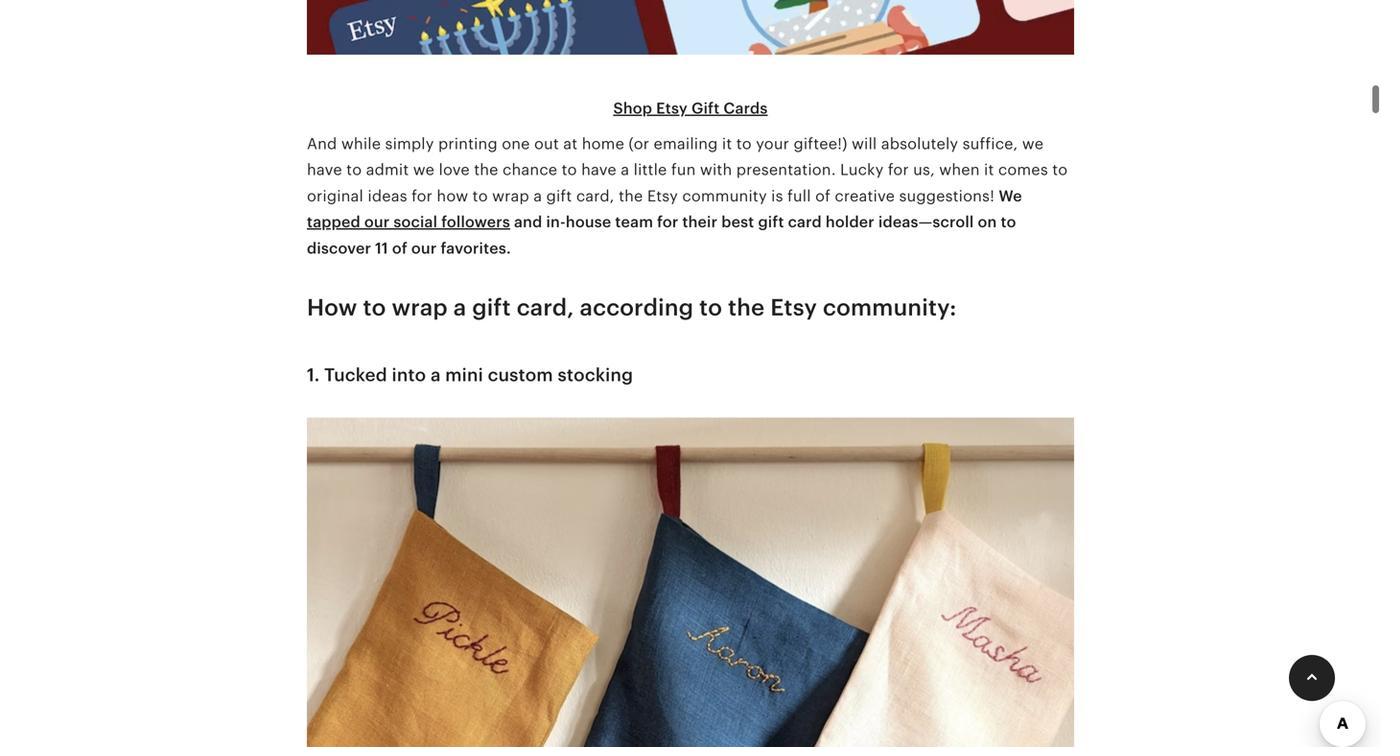 Task type: describe. For each thing, give the bounding box(es) containing it.
a down "chance"
[[534, 187, 542, 205]]

mini
[[445, 365, 483, 385]]

us,
[[913, 161, 935, 179]]

our inside and in-house team for their best gift card holder ideas—scroll on to discover 11 of our favorites.
[[411, 240, 437, 257]]

how
[[307, 294, 357, 321]]

little
[[634, 161, 667, 179]]

2 vertical spatial etsy
[[771, 294, 817, 321]]

community:
[[823, 294, 957, 321]]

house
[[566, 214, 611, 231]]

shop etsy gift cards
[[613, 100, 768, 117]]

discover
[[307, 240, 371, 257]]

to left your
[[737, 135, 752, 153]]

chance
[[503, 161, 558, 179]]

2 have from the left
[[581, 161, 617, 179]]

holder
[[826, 214, 875, 231]]

a left little
[[621, 161, 630, 179]]

0 horizontal spatial the
[[474, 161, 498, 179]]

tucked
[[324, 365, 387, 385]]

to right comes
[[1053, 161, 1068, 179]]

on
[[978, 214, 997, 231]]

suffice,
[[963, 135, 1018, 153]]

to down while
[[346, 161, 362, 179]]

0 horizontal spatial for
[[412, 187, 433, 205]]

according
[[580, 294, 694, 321]]

favorites.
[[441, 240, 511, 257]]

admit
[[366, 161, 409, 179]]

shop
[[613, 100, 652, 117]]

our inside we tapped our social followers
[[364, 214, 390, 231]]

card, inside and while simply printing one out at home (or emailing it to your giftee!) will absolutely suffice, we have to admit we love the chance to have a little fun with presentation. lucky for us, when it comes to original ideas for how to wrap a gift card, the etsy community is full of creative suggestions!
[[576, 187, 615, 205]]

tapped
[[307, 214, 361, 231]]

love
[[439, 161, 470, 179]]

gift
[[692, 100, 720, 117]]

ideas
[[368, 187, 407, 205]]

in-
[[546, 214, 566, 231]]

we tapped our social followers
[[307, 187, 1022, 231]]

we
[[999, 187, 1022, 205]]

stocking
[[558, 365, 633, 385]]

2 horizontal spatial for
[[888, 161, 909, 179]]

when
[[939, 161, 980, 179]]

1 horizontal spatial the
[[619, 187, 643, 205]]

will
[[852, 135, 877, 153]]

1.
[[307, 365, 320, 385]]

and while simply printing one out at home (or emailing it to your giftee!) will absolutely suffice, we have to admit we love the chance to have a little fun with presentation. lucky for us, when it comes to original ideas for how to wrap a gift card, the etsy community is full of creative suggestions!
[[307, 135, 1068, 205]]

into
[[392, 365, 426, 385]]

printing
[[438, 135, 498, 153]]

etsy inside and while simply printing one out at home (or emailing it to your giftee!) will absolutely suffice, we have to admit we love the chance to have a little fun with presentation. lucky for us, when it comes to original ideas for how to wrap a gift card, the etsy community is full of creative suggestions!
[[647, 187, 678, 205]]

of inside and in-house team for their best gift card holder ideas—scroll on to discover 11 of our favorites.
[[392, 240, 408, 257]]

comes
[[999, 161, 1048, 179]]

image of multiple etsy gift cards image
[[307, 0, 1074, 66]]

of inside and while simply printing one out at home (or emailing it to your giftee!) will absolutely suffice, we have to admit we love the chance to have a little fun with presentation. lucky for us, when it comes to original ideas for how to wrap a gift card, the etsy community is full of creative suggestions!
[[815, 187, 831, 205]]

a down favorites.
[[454, 294, 467, 321]]

suggestions!
[[899, 187, 995, 205]]

creative
[[835, 187, 895, 205]]

original
[[307, 187, 364, 205]]

absolutely
[[881, 135, 959, 153]]

a right into
[[431, 365, 441, 385]]

social
[[394, 214, 438, 231]]

shop etsy gift cards link
[[613, 100, 768, 117]]

cards
[[724, 100, 768, 117]]

lucky
[[840, 161, 884, 179]]

gift inside and while simply printing one out at home (or emailing it to your giftee!) will absolutely suffice, we have to admit we love the chance to have a little fun with presentation. lucky for us, when it comes to original ideas for how to wrap a gift card, the etsy community is full of creative suggestions!
[[546, 187, 572, 205]]

1 vertical spatial we
[[413, 161, 435, 179]]

11
[[375, 240, 388, 257]]



Task type: vqa. For each thing, say whether or not it's contained in the screenshot.
shape
no



Task type: locate. For each thing, give the bounding box(es) containing it.
1 horizontal spatial it
[[984, 161, 994, 179]]

1 vertical spatial gift
[[758, 214, 784, 231]]

etsy
[[656, 100, 688, 117], [647, 187, 678, 205], [771, 294, 817, 321]]

we up comes
[[1022, 135, 1044, 153]]

of right full at the top right
[[815, 187, 831, 205]]

for left the us,
[[888, 161, 909, 179]]

wrap
[[492, 187, 529, 205], [392, 294, 448, 321]]

home
[[582, 135, 625, 153]]

simply
[[385, 135, 434, 153]]

a
[[621, 161, 630, 179], [534, 187, 542, 205], [454, 294, 467, 321], [431, 365, 441, 385]]

presentation.
[[737, 161, 836, 179]]

2 horizontal spatial gift
[[758, 214, 784, 231]]

0 vertical spatial wrap
[[492, 187, 529, 205]]

ideas—scroll
[[879, 214, 974, 231]]

0 vertical spatial card,
[[576, 187, 615, 205]]

wrap up "and"
[[492, 187, 529, 205]]

etsy down card
[[771, 294, 817, 321]]

0 horizontal spatial have
[[307, 161, 342, 179]]

0 vertical spatial our
[[364, 214, 390, 231]]

the up team
[[619, 187, 643, 205]]

0 vertical spatial of
[[815, 187, 831, 205]]

1 horizontal spatial we
[[1022, 135, 1044, 153]]

best
[[722, 214, 754, 231]]

1 vertical spatial of
[[392, 240, 408, 257]]

1 horizontal spatial wrap
[[492, 187, 529, 205]]

0 vertical spatial the
[[474, 161, 498, 179]]

1 horizontal spatial card,
[[576, 187, 615, 205]]

0 vertical spatial for
[[888, 161, 909, 179]]

is
[[771, 187, 783, 205]]

etsy left gift
[[656, 100, 688, 117]]

1 horizontal spatial gift
[[546, 187, 572, 205]]

the down best at the top of the page
[[728, 294, 765, 321]]

1 have from the left
[[307, 161, 342, 179]]

and in-house team for their best gift card holder ideas—scroll on to discover 11 of our favorites.
[[307, 214, 1017, 257]]

full
[[788, 187, 811, 205]]

2 vertical spatial for
[[657, 214, 679, 231]]

card, up custom
[[517, 294, 574, 321]]

while
[[341, 135, 381, 153]]

0 horizontal spatial of
[[392, 240, 408, 257]]

our up "11"
[[364, 214, 390, 231]]

0 vertical spatial etsy
[[656, 100, 688, 117]]

gift inside and in-house team for their best gift card holder ideas—scroll on to discover 11 of our favorites.
[[758, 214, 784, 231]]

to inside and in-house team for their best gift card holder ideas—scroll on to discover 11 of our favorites.
[[1001, 214, 1017, 231]]

how
[[437, 187, 468, 205]]

1 vertical spatial wrap
[[392, 294, 448, 321]]

card, up house
[[576, 187, 615, 205]]

of
[[815, 187, 831, 205], [392, 240, 408, 257]]

gift down is
[[758, 214, 784, 231]]

our
[[364, 214, 390, 231], [411, 240, 437, 257]]

and
[[514, 214, 542, 231]]

and
[[307, 135, 337, 153]]

etsy down little
[[647, 187, 678, 205]]

mini personalized stocking image
[[307, 406, 1074, 747]]

to
[[737, 135, 752, 153], [346, 161, 362, 179], [562, 161, 577, 179], [1053, 161, 1068, 179], [473, 187, 488, 205], [1001, 214, 1017, 231], [363, 294, 386, 321], [700, 294, 723, 321]]

followers
[[441, 214, 510, 231]]

1 horizontal spatial our
[[411, 240, 437, 257]]

2 horizontal spatial the
[[728, 294, 765, 321]]

it down suffice,
[[984, 161, 994, 179]]

community
[[682, 187, 767, 205]]

1 vertical spatial card,
[[517, 294, 574, 321]]

2 vertical spatial the
[[728, 294, 765, 321]]

of right "11"
[[392, 240, 408, 257]]

1. tucked into a mini custom stocking
[[307, 365, 633, 385]]

gift down favorites.
[[472, 294, 511, 321]]

0 horizontal spatial our
[[364, 214, 390, 231]]

0 horizontal spatial card,
[[517, 294, 574, 321]]

0 vertical spatial it
[[722, 135, 732, 153]]

0 horizontal spatial gift
[[472, 294, 511, 321]]

gift
[[546, 187, 572, 205], [758, 214, 784, 231], [472, 294, 511, 321]]

to right according
[[700, 294, 723, 321]]

how to wrap a gift card, according to the etsy community:
[[307, 294, 957, 321]]

wrap up into
[[392, 294, 448, 321]]

1 horizontal spatial for
[[657, 214, 679, 231]]

1 vertical spatial the
[[619, 187, 643, 205]]

for
[[888, 161, 909, 179], [412, 187, 433, 205], [657, 214, 679, 231]]

giftee!)
[[794, 135, 848, 153]]

it
[[722, 135, 732, 153], [984, 161, 994, 179]]

the down the printing
[[474, 161, 498, 179]]

0 horizontal spatial we
[[413, 161, 435, 179]]

team
[[615, 214, 653, 231]]

one
[[502, 135, 530, 153]]

your
[[756, 135, 790, 153]]

0 horizontal spatial wrap
[[392, 294, 448, 321]]

have down and
[[307, 161, 342, 179]]

with
[[700, 161, 732, 179]]

wrap inside and while simply printing one out at home (or emailing it to your giftee!) will absolutely suffice, we have to admit we love the chance to have a little fun with presentation. lucky for us, when it comes to original ideas for how to wrap a gift card, the etsy community is full of creative suggestions!
[[492, 187, 529, 205]]

it up with
[[722, 135, 732, 153]]

our down social
[[411, 240, 437, 257]]

we
[[1022, 135, 1044, 153], [413, 161, 435, 179]]

1 horizontal spatial of
[[815, 187, 831, 205]]

0 vertical spatial we
[[1022, 135, 1044, 153]]

1 horizontal spatial have
[[581, 161, 617, 179]]

1 vertical spatial etsy
[[647, 187, 678, 205]]

1 vertical spatial for
[[412, 187, 433, 205]]

2 vertical spatial gift
[[472, 294, 511, 321]]

to up followers
[[473, 187, 488, 205]]

1 vertical spatial our
[[411, 240, 437, 257]]

for up social
[[412, 187, 433, 205]]

fun
[[671, 161, 696, 179]]

we down simply
[[413, 161, 435, 179]]

to right on
[[1001, 214, 1017, 231]]

card
[[788, 214, 822, 231]]

card,
[[576, 187, 615, 205], [517, 294, 574, 321]]

for inside and in-house team for their best gift card holder ideas—scroll on to discover 11 of our favorites.
[[657, 214, 679, 231]]

have
[[307, 161, 342, 179], [581, 161, 617, 179]]

tapped our social followers link
[[307, 214, 510, 231]]

their
[[683, 214, 718, 231]]

have down home
[[581, 161, 617, 179]]

1 vertical spatial it
[[984, 161, 994, 179]]

gift up in-
[[546, 187, 572, 205]]

the
[[474, 161, 498, 179], [619, 187, 643, 205], [728, 294, 765, 321]]

to right 'how'
[[363, 294, 386, 321]]

0 horizontal spatial it
[[722, 135, 732, 153]]

to down at
[[562, 161, 577, 179]]

at
[[563, 135, 578, 153]]

out
[[534, 135, 559, 153]]

emailing
[[654, 135, 718, 153]]

for left their
[[657, 214, 679, 231]]

0 vertical spatial gift
[[546, 187, 572, 205]]

(or
[[629, 135, 650, 153]]

custom
[[488, 365, 553, 385]]



